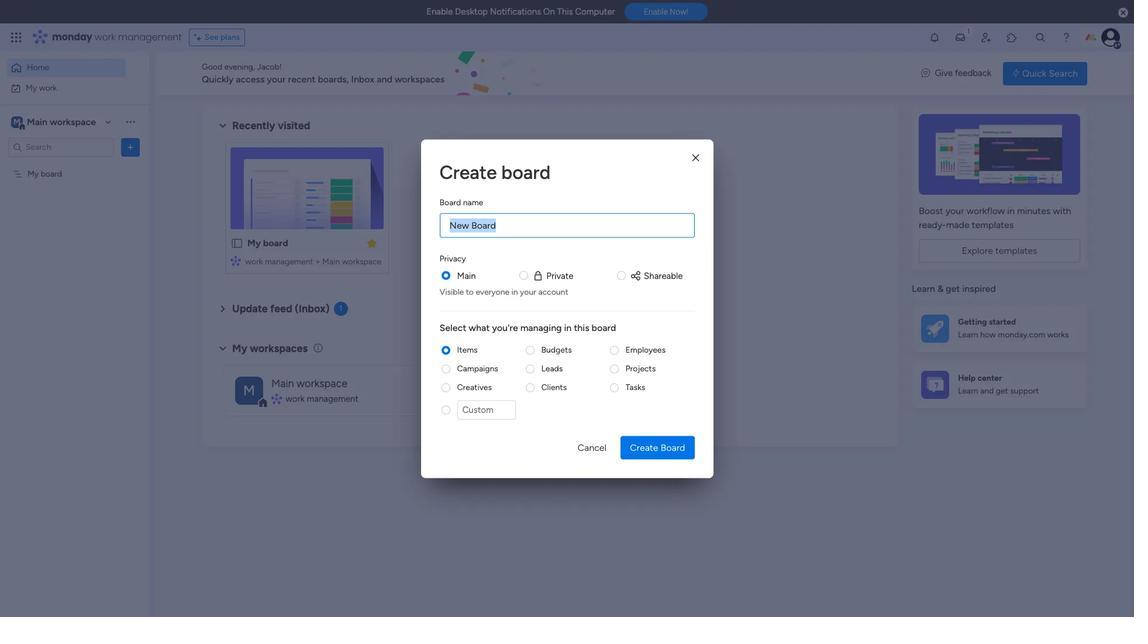 Task type: describe. For each thing, give the bounding box(es) containing it.
management for work management
[[307, 394, 359, 404]]

inbox
[[351, 74, 375, 85]]

private
[[547, 270, 574, 281]]

create board heading
[[440, 158, 695, 186]]

main inside privacy element
[[457, 270, 476, 281]]

items
[[457, 345, 478, 355]]

my right close my workspaces icon
[[232, 342, 247, 355]]

board name heading
[[440, 196, 483, 208]]

made
[[947, 219, 970, 231]]

ready-
[[919, 219, 947, 231]]

privacy element
[[440, 269, 695, 298]]

help
[[958, 373, 976, 383]]

quickly
[[202, 74, 234, 85]]

0 vertical spatial get
[[946, 283, 960, 294]]

you're
[[492, 322, 518, 333]]

getting started element
[[912, 305, 1088, 352]]

close my workspaces image
[[216, 342, 230, 356]]

update
[[232, 303, 268, 315]]

templates inside button
[[996, 245, 1038, 256]]

1 horizontal spatial main workspace
[[271, 377, 348, 390]]

support
[[1011, 386, 1039, 396]]

(inbox)
[[295, 303, 330, 315]]

enable desktop notifications on this computer
[[427, 6, 615, 17]]

evening,
[[224, 62, 255, 72]]

main button
[[457, 269, 476, 282]]

work right component icon
[[245, 257, 263, 267]]

enable for enable desktop notifications on this computer
[[427, 6, 453, 17]]

quick
[[1023, 68, 1047, 79]]

dapulse close image
[[1119, 7, 1129, 19]]

Custom field
[[457, 401, 516, 420]]

main inside workspace selection element
[[27, 116, 47, 127]]

work management > main workspace
[[245, 257, 382, 267]]

>
[[315, 257, 320, 267]]

help center learn and get support
[[958, 373, 1039, 396]]

public board image
[[231, 237, 243, 250]]

close image
[[692, 154, 700, 162]]

select what you're managing in this board
[[440, 322, 616, 333]]

clients
[[542, 382, 567, 392]]

good evening, jacob! quickly access your recent boards, inbox and workspaces
[[202, 62, 445, 85]]

0 vertical spatial learn
[[912, 283, 936, 294]]

leads
[[542, 364, 563, 374]]

my inside my work button
[[26, 83, 37, 93]]

feed
[[270, 303, 292, 315]]

explore templates button
[[919, 239, 1081, 263]]

visible
[[440, 287, 464, 297]]

inspired
[[963, 283, 996, 294]]

see
[[205, 32, 219, 42]]

good
[[202, 62, 222, 72]]

see plans
[[205, 32, 240, 42]]

started
[[989, 317, 1016, 327]]

your inside privacy element
[[520, 287, 537, 297]]

workspace selection element
[[11, 115, 98, 130]]

component image
[[231, 255, 241, 266]]

1 horizontal spatial m
[[243, 382, 255, 399]]

Search in workspace field
[[25, 140, 98, 154]]

search
[[1049, 68, 1078, 79]]

my workspaces
[[232, 342, 308, 355]]

create board
[[440, 161, 551, 183]]

with
[[1053, 205, 1072, 216]]

0 horizontal spatial workspace image
[[11, 116, 23, 128]]

and inside the good evening, jacob! quickly access your recent boards, inbox and workspaces
[[377, 74, 393, 85]]

monday
[[52, 30, 92, 44]]

visited
[[278, 119, 310, 132]]

apps image
[[1006, 32, 1018, 43]]

workflow
[[967, 205, 1005, 216]]

board inside heading
[[440, 197, 461, 207]]

notifications image
[[929, 32, 941, 43]]

search everything image
[[1035, 32, 1047, 43]]

1 vertical spatial workspace
[[342, 257, 382, 267]]

employees
[[626, 345, 666, 355]]

m inside workspace selection element
[[13, 117, 20, 127]]

give
[[935, 68, 953, 79]]

Board name field
[[440, 213, 695, 238]]

on
[[543, 6, 555, 17]]

private button
[[533, 269, 574, 282]]

workspaces inside the good evening, jacob! quickly access your recent boards, inbox and workspaces
[[395, 74, 445, 85]]

in for your
[[512, 287, 518, 297]]

select what you're managing in this board option group
[[440, 344, 695, 427]]

getting started learn how monday.com works
[[958, 317, 1069, 340]]

get inside help center learn and get support
[[996, 386, 1009, 396]]

main workspace inside workspace selection element
[[27, 116, 96, 127]]

create for create board
[[440, 161, 497, 183]]

privacy heading
[[440, 252, 466, 264]]

boards,
[[318, 74, 349, 85]]

monday work management
[[52, 30, 182, 44]]

jacob simon image
[[1102, 28, 1121, 47]]

work inside button
[[39, 83, 57, 93]]

shareable button
[[630, 269, 683, 282]]

1 horizontal spatial my board
[[248, 238, 288, 249]]

getting
[[958, 317, 987, 327]]

work right component image
[[286, 394, 305, 404]]

create board
[[630, 442, 685, 453]]

work management
[[286, 394, 359, 404]]

boost
[[919, 205, 944, 216]]

campaigns
[[457, 364, 498, 374]]

monday.com
[[998, 330, 1046, 340]]

enable now!
[[644, 7, 689, 17]]

1 vertical spatial workspaces
[[250, 342, 308, 355]]

explore templates
[[962, 245, 1038, 256]]

now!
[[670, 7, 689, 17]]

your inside the good evening, jacob! quickly access your recent boards, inbox and workspaces
[[267, 74, 286, 85]]

creatives
[[457, 382, 492, 392]]

give feedback
[[935, 68, 992, 79]]

invite members image
[[981, 32, 992, 43]]

board name
[[440, 197, 483, 207]]



Task type: locate. For each thing, give the bounding box(es) containing it.
workspace
[[50, 116, 96, 127], [342, 257, 382, 267], [297, 377, 348, 390]]

0 vertical spatial workspace image
[[11, 116, 23, 128]]

account
[[539, 287, 569, 297]]

what
[[469, 322, 490, 333]]

my board list box
[[0, 161, 149, 342]]

in inside boost your workflow in minutes with ready-made templates
[[1008, 205, 1015, 216]]

privacy
[[440, 253, 466, 263]]

my board down the search in workspace field
[[28, 169, 62, 179]]

enable left the "now!"
[[644, 7, 668, 17]]

0 horizontal spatial my board
[[28, 169, 62, 179]]

0 horizontal spatial m
[[13, 117, 20, 127]]

create up name
[[440, 161, 497, 183]]

recently visited
[[232, 119, 310, 132]]

see plans button
[[189, 29, 245, 46]]

access
[[236, 74, 265, 85]]

learn
[[912, 283, 936, 294], [958, 330, 979, 340], [958, 386, 979, 396]]

enable now! button
[[625, 3, 708, 21]]

2 vertical spatial management
[[307, 394, 359, 404]]

select
[[440, 322, 467, 333]]

name
[[463, 197, 483, 207]]

1
[[339, 304, 343, 314]]

learn down help
[[958, 386, 979, 396]]

in inside privacy element
[[512, 287, 518, 297]]

1 vertical spatial workspace image
[[235, 377, 263, 405]]

0 horizontal spatial board
[[440, 197, 461, 207]]

templates inside boost your workflow in minutes with ready-made templates
[[972, 219, 1014, 231]]

0 vertical spatial workspace
[[50, 116, 96, 127]]

home
[[27, 63, 49, 73]]

and inside help center learn and get support
[[981, 386, 994, 396]]

recent
[[288, 74, 316, 85]]

workspace up the search in workspace field
[[50, 116, 96, 127]]

0 vertical spatial m
[[13, 117, 20, 127]]

open update feed (inbox) image
[[216, 302, 230, 316]]

1 horizontal spatial create
[[630, 442, 659, 453]]

0 vertical spatial workspaces
[[395, 74, 445, 85]]

templates
[[972, 219, 1014, 231], [996, 245, 1038, 256]]

management
[[118, 30, 182, 44], [265, 257, 313, 267], [307, 394, 359, 404]]

plans
[[221, 32, 240, 42]]

managing
[[521, 322, 562, 333]]

projects
[[626, 364, 656, 374]]

my board inside list box
[[28, 169, 62, 179]]

main workspace up the search in workspace field
[[27, 116, 96, 127]]

0 vertical spatial main workspace
[[27, 116, 96, 127]]

main right >
[[322, 257, 340, 267]]

help center element
[[912, 361, 1088, 408]]

create inside heading
[[440, 161, 497, 183]]

this
[[557, 6, 573, 17]]

learn left &
[[912, 283, 936, 294]]

enable left desktop
[[427, 6, 453, 17]]

1 horizontal spatial your
[[520, 287, 537, 297]]

component image
[[271, 394, 282, 404]]

in left this
[[564, 322, 572, 333]]

1 horizontal spatial board
[[661, 442, 685, 453]]

1 vertical spatial m
[[243, 382, 255, 399]]

to
[[466, 287, 474, 297]]

0 vertical spatial management
[[118, 30, 182, 44]]

board
[[502, 161, 551, 183], [41, 169, 62, 179], [263, 238, 288, 249], [592, 322, 616, 333]]

enable inside button
[[644, 7, 668, 17]]

remove from favorites image
[[366, 237, 378, 249]]

0 horizontal spatial main workspace
[[27, 116, 96, 127]]

option
[[0, 163, 149, 166]]

and right inbox in the left top of the page
[[377, 74, 393, 85]]

create
[[440, 161, 497, 183], [630, 442, 659, 453]]

get
[[946, 283, 960, 294], [996, 386, 1009, 396]]

0 vertical spatial create
[[440, 161, 497, 183]]

1 horizontal spatial enable
[[644, 7, 668, 17]]

learn for getting
[[958, 330, 979, 340]]

learn inside help center learn and get support
[[958, 386, 979, 396]]

1 vertical spatial get
[[996, 386, 1009, 396]]

help image
[[1061, 32, 1073, 43]]

1 vertical spatial board
[[661, 442, 685, 453]]

work down home
[[39, 83, 57, 93]]

1 vertical spatial your
[[946, 205, 965, 216]]

0 vertical spatial templates
[[972, 219, 1014, 231]]

templates image image
[[923, 114, 1077, 195]]

workspaces
[[395, 74, 445, 85], [250, 342, 308, 355]]

0 horizontal spatial get
[[946, 283, 960, 294]]

main down the my work
[[27, 116, 47, 127]]

cancel button
[[568, 436, 616, 459]]

0 horizontal spatial workspaces
[[250, 342, 308, 355]]

0 vertical spatial your
[[267, 74, 286, 85]]

learn down getting
[[958, 330, 979, 340]]

select product image
[[11, 32, 22, 43]]

workspace down 'remove from favorites' icon
[[342, 257, 382, 267]]

1 vertical spatial learn
[[958, 330, 979, 340]]

1 image
[[964, 24, 974, 37]]

0 vertical spatial in
[[1008, 205, 1015, 216]]

2 vertical spatial your
[[520, 287, 537, 297]]

your left account
[[520, 287, 537, 297]]

v2 user feedback image
[[922, 67, 930, 80]]

my
[[26, 83, 37, 93], [28, 169, 39, 179], [248, 238, 261, 249], [232, 342, 247, 355]]

in
[[1008, 205, 1015, 216], [512, 287, 518, 297], [564, 322, 572, 333]]

1 vertical spatial create
[[630, 442, 659, 453]]

works
[[1048, 330, 1069, 340]]

in for minutes
[[1008, 205, 1015, 216]]

2 horizontal spatial your
[[946, 205, 965, 216]]

boost your workflow in minutes with ready-made templates
[[919, 205, 1072, 231]]

my right public board "image"
[[248, 238, 261, 249]]

and down center
[[981, 386, 994, 396]]

2 horizontal spatial in
[[1008, 205, 1015, 216]]

shareable
[[644, 270, 683, 281]]

visible to everyone in your account
[[440, 287, 569, 297]]

my inside my board list box
[[28, 169, 39, 179]]

get down center
[[996, 386, 1009, 396]]

quick search
[[1023, 68, 1078, 79]]

jacob!
[[257, 62, 282, 72]]

1 vertical spatial and
[[981, 386, 994, 396]]

everyone
[[476, 287, 510, 297]]

create inside button
[[630, 442, 659, 453]]

in left 'minutes'
[[1008, 205, 1015, 216]]

select what you're managing in this board heading
[[440, 321, 695, 335]]

1 vertical spatial main workspace
[[271, 377, 348, 390]]

get right &
[[946, 283, 960, 294]]

management for work management > main workspace
[[265, 257, 313, 267]]

workspaces right inbox in the left top of the page
[[395, 74, 445, 85]]

in right everyone
[[512, 287, 518, 297]]

center
[[978, 373, 1003, 383]]

enable for enable now!
[[644, 7, 668, 17]]

my board right public board "image"
[[248, 238, 288, 249]]

0 horizontal spatial your
[[267, 74, 286, 85]]

0 vertical spatial and
[[377, 74, 393, 85]]

learn for help
[[958, 386, 979, 396]]

tasks
[[626, 382, 646, 392]]

templates right the explore
[[996, 245, 1038, 256]]

main workspace up work management
[[271, 377, 348, 390]]

1 vertical spatial in
[[512, 287, 518, 297]]

my down the search in workspace field
[[28, 169, 39, 179]]

in inside select what you're managing in this board heading
[[564, 322, 572, 333]]

0 horizontal spatial enable
[[427, 6, 453, 17]]

learn & get inspired
[[912, 283, 996, 294]]

minutes
[[1017, 205, 1051, 216]]

board inside list box
[[41, 169, 62, 179]]

0 horizontal spatial in
[[512, 287, 518, 297]]

v2 bolt switch image
[[1013, 67, 1020, 80]]

1 horizontal spatial get
[[996, 386, 1009, 396]]

desktop
[[455, 6, 488, 17]]

1 horizontal spatial workspaces
[[395, 74, 445, 85]]

1 horizontal spatial in
[[564, 322, 572, 333]]

your
[[267, 74, 286, 85], [946, 205, 965, 216], [520, 287, 537, 297]]

2 vertical spatial learn
[[958, 386, 979, 396]]

my work button
[[7, 79, 126, 97]]

how
[[981, 330, 996, 340]]

0 vertical spatial board
[[440, 197, 461, 207]]

2 vertical spatial in
[[564, 322, 572, 333]]

close recently visited image
[[216, 119, 230, 133]]

create board button
[[621, 436, 695, 459]]

1 vertical spatial templates
[[996, 245, 1038, 256]]

quick search button
[[1004, 62, 1088, 85]]

this
[[574, 322, 590, 333]]

home button
[[7, 59, 126, 77]]

create for create board
[[630, 442, 659, 453]]

board inside button
[[661, 442, 685, 453]]

create right cancel
[[630, 442, 659, 453]]

update feed (inbox)
[[232, 303, 330, 315]]

2 vertical spatial workspace
[[297, 377, 348, 390]]

inbox image
[[955, 32, 967, 43]]

1 vertical spatial my board
[[248, 238, 288, 249]]

notifications
[[490, 6, 541, 17]]

board
[[440, 197, 461, 207], [661, 442, 685, 453]]

0 horizontal spatial create
[[440, 161, 497, 183]]

and
[[377, 74, 393, 85], [981, 386, 994, 396]]

main workspace
[[27, 116, 96, 127], [271, 377, 348, 390]]

your down jacob!
[[267, 74, 286, 85]]

my down home
[[26, 83, 37, 93]]

feedback
[[955, 68, 992, 79]]

&
[[938, 283, 944, 294]]

recently
[[232, 119, 275, 132]]

your up made
[[946, 205, 965, 216]]

cancel
[[578, 442, 607, 453]]

workspaces down "update feed (inbox)"
[[250, 342, 308, 355]]

my work
[[26, 83, 57, 93]]

workspace image
[[11, 116, 23, 128], [235, 377, 263, 405]]

templates down 'workflow' at right top
[[972, 219, 1014, 231]]

work right monday
[[95, 30, 116, 44]]

main up component image
[[271, 377, 294, 390]]

1 horizontal spatial workspace image
[[235, 377, 263, 405]]

explore
[[962, 245, 993, 256]]

main up to
[[457, 270, 476, 281]]

learn inside 'getting started learn how monday.com works'
[[958, 330, 979, 340]]

1 vertical spatial management
[[265, 257, 313, 267]]

workspace up work management
[[297, 377, 348, 390]]

0 horizontal spatial and
[[377, 74, 393, 85]]

computer
[[575, 6, 615, 17]]

1 horizontal spatial and
[[981, 386, 994, 396]]

my board
[[28, 169, 62, 179], [248, 238, 288, 249]]

budgets
[[542, 345, 572, 355]]

0 vertical spatial my board
[[28, 169, 62, 179]]

your inside boost your workflow in minutes with ready-made templates
[[946, 205, 965, 216]]



Task type: vqa. For each thing, say whether or not it's contained in the screenshot.
the 20 Nov
no



